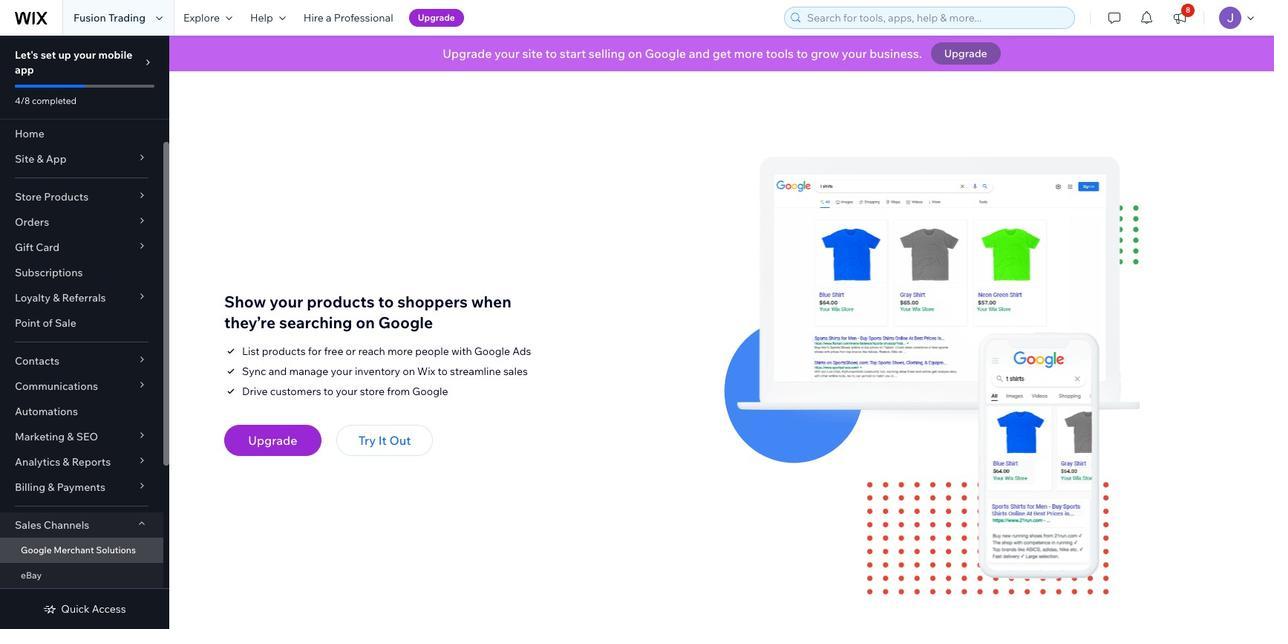 Task type: locate. For each thing, give the bounding box(es) containing it.
& left seo
[[67, 430, 74, 444]]

more right reach
[[388, 345, 413, 358]]

quick access button
[[43, 603, 126, 616]]

automations
[[15, 405, 78, 418]]

point of sale link
[[0, 311, 163, 336]]

your left store
[[336, 385, 358, 399]]

to left "shoppers"
[[378, 292, 394, 312]]

& for analytics
[[63, 455, 70, 469]]

1 horizontal spatial on
[[403, 365, 415, 379]]

site & app
[[15, 152, 67, 166]]

up
[[58, 48, 71, 62]]

more inside list products for free or reach more people with google ads sync and manage your inventory on wix to streamline sales drive customers to your store from google
[[388, 345, 413, 358]]

on right selling
[[628, 46, 643, 61]]

sidebar element
[[0, 36, 169, 629]]

& right billing
[[48, 481, 55, 494]]

upgrade button right professional
[[409, 9, 464, 27]]

billing
[[15, 481, 45, 494]]

app
[[46, 152, 67, 166]]

sale
[[55, 317, 76, 330]]

quick access
[[61, 603, 126, 616]]

solutions
[[96, 545, 136, 556]]

point
[[15, 317, 40, 330]]

google
[[645, 46, 687, 61], [379, 313, 433, 332], [475, 345, 510, 358], [413, 385, 448, 399], [21, 545, 52, 556]]

try it out
[[359, 433, 411, 448]]

google inside show your products to shoppers when they're searching on google
[[379, 313, 433, 332]]

your right up
[[74, 48, 96, 62]]

upgrade for the right 'upgrade' "button"
[[945, 47, 988, 60]]

8
[[1187, 5, 1191, 15]]

4/8
[[15, 95, 30, 106]]

on inside list products for free or reach more people with google ads sync and manage your inventory on wix to streamline sales drive customers to your store from google
[[403, 365, 415, 379]]

hire
[[304, 11, 324, 25]]

1 horizontal spatial more
[[734, 46, 764, 61]]

upgrade down the drive
[[248, 433, 298, 448]]

marketing
[[15, 430, 65, 444]]

and left 'get'
[[689, 46, 710, 61]]

products left the for
[[262, 345, 306, 358]]

start
[[560, 46, 586, 61]]

1 vertical spatial on
[[356, 313, 375, 332]]

from
[[387, 385, 410, 399]]

to right "site"
[[546, 46, 557, 61]]

0 vertical spatial products
[[307, 292, 375, 312]]

on left "wix"
[[403, 365, 415, 379]]

0 horizontal spatial on
[[356, 313, 375, 332]]

1 vertical spatial upgrade button
[[932, 42, 1001, 65]]

more
[[734, 46, 764, 61], [388, 345, 413, 358]]

upgrade button
[[409, 9, 464, 27], [932, 42, 1001, 65], [224, 425, 321, 457]]

2 vertical spatial upgrade button
[[224, 425, 321, 457]]

4/8 completed
[[15, 95, 77, 106]]

and
[[689, 46, 710, 61], [269, 365, 287, 379]]

& inside popup button
[[37, 152, 44, 166]]

0 horizontal spatial and
[[269, 365, 287, 379]]

a
[[326, 11, 332, 25]]

& inside popup button
[[53, 291, 60, 305]]

your
[[495, 46, 520, 61], [842, 46, 868, 61], [74, 48, 96, 62], [270, 292, 303, 312], [331, 365, 353, 379], [336, 385, 358, 399]]

0 horizontal spatial products
[[262, 345, 306, 358]]

reports
[[72, 455, 111, 469]]

and right sync
[[269, 365, 287, 379]]

customers
[[270, 385, 321, 399]]

products inside show your products to shoppers when they're searching on google
[[307, 292, 375, 312]]

contacts
[[15, 354, 59, 368]]

google down "shoppers"
[[379, 313, 433, 332]]

0 horizontal spatial more
[[388, 345, 413, 358]]

0 vertical spatial on
[[628, 46, 643, 61]]

& inside dropdown button
[[48, 481, 55, 494]]

2 vertical spatial on
[[403, 365, 415, 379]]

Search for tools, apps, help & more... field
[[803, 7, 1071, 28]]

let's set up your mobile app
[[15, 48, 133, 77]]

0 vertical spatial more
[[734, 46, 764, 61]]

reach
[[358, 345, 385, 358]]

business.
[[870, 46, 923, 61]]

communications button
[[0, 374, 163, 399]]

google up streamline
[[475, 345, 510, 358]]

1 vertical spatial more
[[388, 345, 413, 358]]

upgrade down 'search for tools, apps, help & more...' field
[[945, 47, 988, 60]]

store products
[[15, 190, 89, 204]]

show your products to shoppers when they're searching on google
[[224, 292, 512, 332]]

2 horizontal spatial on
[[628, 46, 643, 61]]

set
[[41, 48, 56, 62]]

to
[[546, 46, 557, 61], [797, 46, 809, 61], [378, 292, 394, 312], [438, 365, 448, 379], [324, 385, 334, 399]]

on
[[628, 46, 643, 61], [356, 313, 375, 332], [403, 365, 415, 379]]

& left reports
[[63, 455, 70, 469]]

& right loyalty
[[53, 291, 60, 305]]

& right "site"
[[37, 152, 44, 166]]

gift card
[[15, 241, 60, 254]]

hire a professional link
[[295, 0, 402, 36]]

point of sale
[[15, 317, 76, 330]]

&
[[37, 152, 44, 166], [53, 291, 60, 305], [67, 430, 74, 444], [63, 455, 70, 469], [48, 481, 55, 494]]

0 vertical spatial and
[[689, 46, 710, 61]]

merchant
[[54, 545, 94, 556]]

google inside 'link'
[[21, 545, 52, 556]]

people
[[415, 345, 449, 358]]

professional
[[334, 11, 394, 25]]

streamline
[[450, 365, 501, 379]]

products
[[307, 292, 375, 312], [262, 345, 306, 358]]

& for marketing
[[67, 430, 74, 444]]

of
[[43, 317, 53, 330]]

your up searching
[[270, 292, 303, 312]]

google up ebay
[[21, 545, 52, 556]]

site
[[15, 152, 34, 166]]

more right 'get'
[[734, 46, 764, 61]]

1 horizontal spatial upgrade button
[[409, 9, 464, 27]]

sales channels button
[[0, 513, 163, 538]]

mobile
[[98, 48, 133, 62]]

1 vertical spatial and
[[269, 365, 287, 379]]

products up searching
[[307, 292, 375, 312]]

to inside show your products to shoppers when they're searching on google
[[378, 292, 394, 312]]

ebay link
[[0, 563, 163, 588]]

1 vertical spatial products
[[262, 345, 306, 358]]

help button
[[241, 0, 295, 36]]

1 horizontal spatial products
[[307, 292, 375, 312]]

& for billing
[[48, 481, 55, 494]]

on up reach
[[356, 313, 375, 332]]

home link
[[0, 121, 163, 146]]

upgrade right professional
[[418, 12, 455, 23]]

billing & payments
[[15, 481, 105, 494]]

upgrade button down 'search for tools, apps, help & more...' field
[[932, 42, 1001, 65]]

upgrade button down the drive
[[224, 425, 321, 457]]

sales channels
[[15, 519, 89, 532]]

home
[[15, 127, 44, 140]]

list
[[242, 345, 260, 358]]

google left 'get'
[[645, 46, 687, 61]]



Task type: describe. For each thing, give the bounding box(es) containing it.
access
[[92, 603, 126, 616]]

2 horizontal spatial upgrade button
[[932, 42, 1001, 65]]

analytics
[[15, 455, 60, 469]]

referrals
[[62, 291, 106, 305]]

seo
[[76, 430, 98, 444]]

manage
[[289, 365, 329, 379]]

sync
[[242, 365, 266, 379]]

store products button
[[0, 184, 163, 210]]

0 vertical spatial upgrade button
[[409, 9, 464, 27]]

gift
[[15, 241, 34, 254]]

explore
[[184, 11, 220, 25]]

your right grow in the top of the page
[[842, 46, 868, 61]]

billing & payments button
[[0, 475, 163, 500]]

free
[[324, 345, 344, 358]]

to right tools
[[797, 46, 809, 61]]

subscriptions
[[15, 266, 83, 279]]

site & app button
[[0, 146, 163, 172]]

app
[[15, 63, 34, 77]]

store
[[360, 385, 385, 399]]

products
[[44, 190, 89, 204]]

subscriptions link
[[0, 260, 163, 285]]

on inside show your products to shoppers when they're searching on google
[[356, 313, 375, 332]]

completed
[[32, 95, 77, 106]]

payments
[[57, 481, 105, 494]]

to right "wix"
[[438, 365, 448, 379]]

8 button
[[1164, 0, 1197, 36]]

with
[[452, 345, 472, 358]]

communications
[[15, 380, 98, 393]]

products inside list products for free or reach more people with google ads sync and manage your inventory on wix to streamline sales drive customers to your store from google
[[262, 345, 306, 358]]

try
[[359, 433, 376, 448]]

marketing & seo button
[[0, 424, 163, 450]]

google down "wix"
[[413, 385, 448, 399]]

shoppers
[[398, 292, 468, 312]]

loyalty
[[15, 291, 51, 305]]

& for site
[[37, 152, 44, 166]]

trading
[[108, 11, 146, 25]]

and inside list products for free or reach more people with google ads sync and manage your inventory on wix to streamline sales drive customers to your store from google
[[269, 365, 287, 379]]

loyalty & referrals button
[[0, 285, 163, 311]]

& for loyalty
[[53, 291, 60, 305]]

sales
[[504, 365, 528, 379]]

sales
[[15, 519, 41, 532]]

tools
[[766, 46, 794, 61]]

upgrade for top 'upgrade' "button"
[[418, 12, 455, 23]]

upgrade for 'upgrade' "button" to the left
[[248, 433, 298, 448]]

google merchant solutions
[[21, 545, 136, 556]]

show
[[224, 292, 266, 312]]

let's
[[15, 48, 38, 62]]

to down manage
[[324, 385, 334, 399]]

orders
[[15, 215, 49, 229]]

wix
[[418, 365, 436, 379]]

ads
[[513, 345, 532, 358]]

quick
[[61, 603, 90, 616]]

when
[[472, 292, 512, 312]]

contacts button
[[0, 348, 163, 374]]

grow
[[811, 46, 840, 61]]

marketing & seo
[[15, 430, 98, 444]]

google merchant solutions link
[[0, 538, 163, 563]]

list products for free or reach more people with google ads sync and manage your inventory on wix to streamline sales drive customers to your store from google
[[242, 345, 532, 399]]

fusion
[[74, 11, 106, 25]]

out
[[390, 433, 411, 448]]

help
[[250, 11, 273, 25]]

get
[[713, 46, 732, 61]]

analytics & reports
[[15, 455, 111, 469]]

your left "site"
[[495, 46, 520, 61]]

searching
[[279, 313, 353, 332]]

orders button
[[0, 210, 163, 235]]

loyalty & referrals
[[15, 291, 106, 305]]

inventory
[[355, 365, 401, 379]]

1 horizontal spatial and
[[689, 46, 710, 61]]

fusion trading
[[74, 11, 146, 25]]

store
[[15, 190, 42, 204]]

selling
[[589, 46, 626, 61]]

automations link
[[0, 399, 163, 424]]

it
[[379, 433, 387, 448]]

card
[[36, 241, 60, 254]]

hire a professional
[[304, 11, 394, 25]]

your inside let's set up your mobile app
[[74, 48, 96, 62]]

your down free
[[331, 365, 353, 379]]

for
[[308, 345, 322, 358]]

they're
[[224, 313, 276, 332]]

upgrade left "site"
[[443, 46, 492, 61]]

channels
[[44, 519, 89, 532]]

gift card button
[[0, 235, 163, 260]]

try it out button
[[336, 425, 433, 457]]

or
[[346, 345, 356, 358]]

ebay
[[21, 570, 42, 581]]

analytics & reports button
[[0, 450, 163, 475]]

your inside show your products to shoppers when they're searching on google
[[270, 292, 303, 312]]

site
[[523, 46, 543, 61]]

0 horizontal spatial upgrade button
[[224, 425, 321, 457]]

drive
[[242, 385, 268, 399]]



Task type: vqa. For each thing, say whether or not it's contained in the screenshot.
right more
yes



